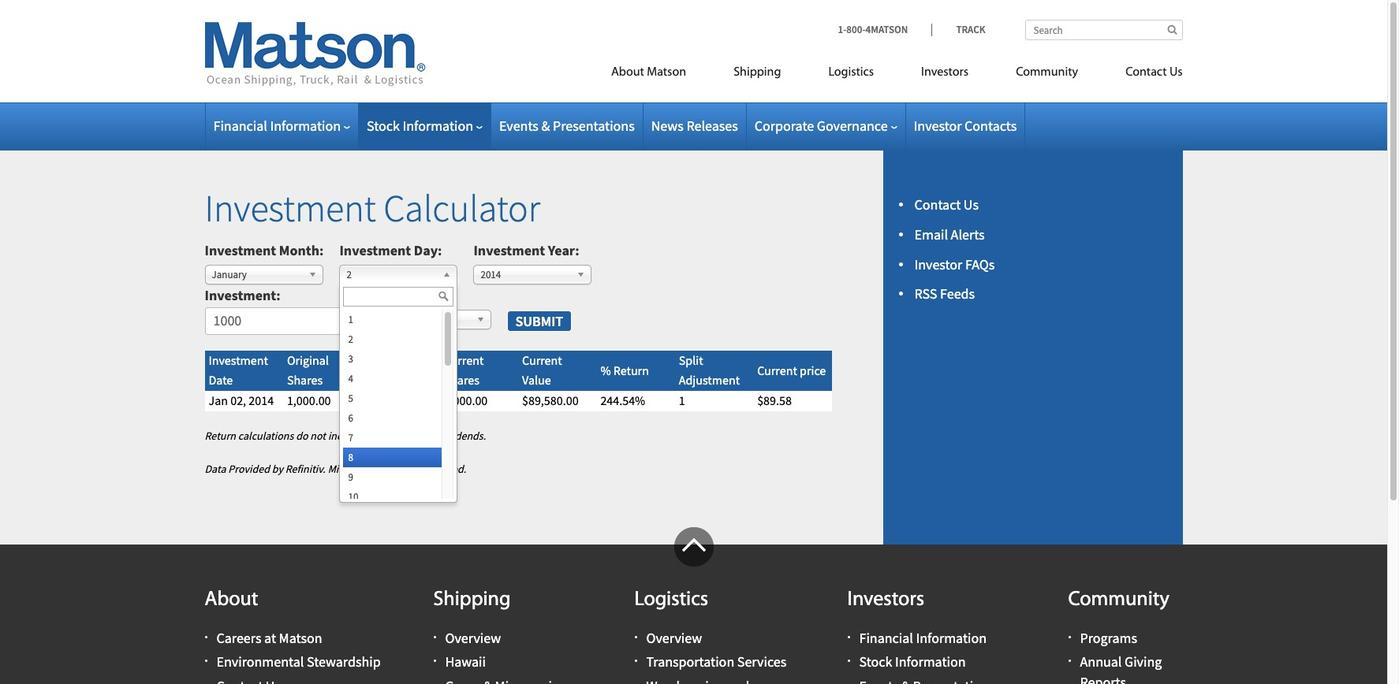 Task type: describe. For each thing, give the bounding box(es) containing it.
2 link
[[340, 265, 458, 284]]

2014 inside "link"
[[481, 268, 501, 281]]

governance
[[817, 117, 888, 135]]

5
[[348, 392, 353, 405]]

programs
[[1080, 630, 1138, 648]]

financial information stock information
[[860, 630, 987, 672]]

stock inside "financial information stock information"
[[860, 654, 893, 672]]

news releases link
[[651, 117, 738, 135]]

email
[[915, 225, 948, 244]]

1 for 1 2 3 4 5 6 7 8 9 10
[[348, 313, 353, 326]]

news
[[651, 117, 684, 135]]

feeds
[[940, 285, 975, 303]]

Search search field
[[1025, 20, 1183, 40]]

shipping inside top menu navigation
[[734, 66, 781, 79]]

$89.58
[[757, 393, 792, 409]]

investor contacts
[[914, 117, 1017, 135]]

top menu navigation
[[540, 58, 1183, 91]]

investment date
[[209, 352, 268, 388]]

current for price
[[757, 363, 798, 378]]

&
[[542, 117, 550, 135]]

us inside 'link'
[[1170, 66, 1183, 79]]

split
[[679, 352, 703, 368]]

careers at matson link
[[217, 630, 322, 648]]

about for about
[[205, 590, 258, 611]]

rss feeds
[[915, 285, 975, 303]]

2 inside 1 2 3 4 5 6 7 8 9 10
[[348, 333, 353, 346]]

date
[[209, 373, 233, 388]]

3
[[348, 352, 353, 366]]

Choose from Investment Day text field
[[344, 287, 454, 307]]

value
[[522, 373, 551, 388]]

investment day
[[340, 241, 438, 259]]

7
[[348, 431, 353, 445]]

provided
[[228, 462, 270, 476]]

investment month
[[205, 241, 320, 259]]

contact us inside 'link'
[[1126, 66, 1183, 79]]

information for financial information
[[270, 117, 341, 135]]

transportation services link
[[647, 654, 787, 672]]

15
[[374, 462, 385, 476]]

about for about matson
[[611, 66, 644, 79]]

stock information link for the leftmost 'financial information' link
[[367, 117, 483, 135]]

annual
[[1080, 654, 1122, 672]]

jan 02, 2014
[[209, 393, 274, 409]]

rss feeds link
[[915, 285, 975, 303]]

financial information
[[213, 117, 341, 135]]

shares for current shares
[[444, 373, 480, 388]]

original
[[287, 352, 329, 368]]

careers at matson environmental stewardship
[[217, 630, 381, 672]]

search image
[[1168, 24, 1177, 35]]

1 horizontal spatial financial information link
[[860, 630, 987, 648]]

contact inside contact us 'link'
[[1126, 66, 1167, 79]]

financial for financial information
[[213, 117, 267, 135]]

releases
[[687, 117, 738, 135]]

year
[[548, 241, 575, 259]]

contacts
[[965, 117, 1017, 135]]

02,
[[231, 393, 246, 409]]

investment year
[[474, 241, 575, 259]]

overview for logistics
[[647, 630, 702, 648]]

alerts
[[951, 225, 985, 244]]

2 1,000.00 from the left
[[444, 393, 488, 409]]

1 vertical spatial contact
[[915, 196, 961, 214]]

data
[[205, 462, 226, 476]]

presentations
[[553, 117, 635, 135]]

services
[[738, 654, 787, 672]]

investor for investor faqs
[[915, 255, 963, 273]]

800-
[[847, 23, 866, 36]]

rss
[[915, 285, 938, 303]]

1 vertical spatial us
[[964, 196, 979, 214]]

data provided by refinitiv. minimum 15 minutes delayed.
[[205, 462, 466, 476]]

current for value
[[522, 352, 562, 368]]

about matson
[[611, 66, 686, 79]]

0 horizontal spatial logistics
[[635, 590, 709, 611]]

shares for original shares
[[287, 373, 323, 388]]

overview link for logistics
[[647, 630, 702, 648]]

giving
[[1125, 654, 1162, 672]]

1-800-4matson
[[838, 23, 908, 36]]

investor contacts link
[[914, 117, 1017, 135]]

programs annual giving reports
[[1080, 630, 1162, 685]]

current price
[[757, 363, 826, 378]]

0 vertical spatial 2
[[347, 268, 352, 281]]

2014 link
[[474, 265, 592, 284]]

reports
[[1080, 673, 1127, 685]]

investment for investment calculator
[[205, 185, 376, 232]]

investment calculator
[[205, 185, 540, 232]]

%
[[601, 363, 611, 378]]

hawaii link
[[445, 654, 486, 672]]

dividends.
[[438, 429, 486, 443]]

current value
[[522, 352, 562, 388]]

current shares
[[444, 352, 484, 388]]

1 for 1
[[679, 393, 685, 409]]

minimum
[[328, 462, 372, 476]]

price
[[800, 363, 826, 378]]

about matson link
[[588, 58, 710, 91]]



Task type: vqa. For each thing, say whether or not it's contained in the screenshot.
CONTACT in "link"
yes



Task type: locate. For each thing, give the bounding box(es) containing it.
corporate governance
[[755, 117, 888, 135]]

0 horizontal spatial current
[[444, 352, 484, 368]]

1 horizontal spatial contact
[[1126, 66, 1167, 79]]

investment up january on the top left of the page
[[205, 241, 276, 259]]

1 horizontal spatial financial
[[860, 630, 914, 648]]

0 horizontal spatial stock
[[367, 117, 400, 135]]

investors link
[[898, 58, 993, 91]]

1-800-4matson link
[[838, 23, 932, 36]]

original shares
[[287, 352, 329, 388]]

overview link up transportation
[[647, 630, 702, 648]]

0 horizontal spatial return
[[205, 429, 236, 443]]

investor for investor contacts
[[914, 117, 962, 135]]

back to top image
[[674, 528, 714, 567]]

4
[[348, 372, 353, 385]]

overview for shipping
[[445, 630, 501, 648]]

calculations
[[238, 429, 294, 443]]

investment for investment
[[205, 287, 276, 305]]

shares inside original shares
[[287, 373, 323, 388]]

1 horizontal spatial current
[[522, 352, 562, 368]]

1 horizontal spatial stock information link
[[860, 654, 966, 672]]

overview
[[445, 630, 501, 648], [647, 630, 702, 648]]

news releases
[[651, 117, 738, 135]]

return up the data
[[205, 429, 236, 443]]

shipping up corporate
[[734, 66, 781, 79]]

1 vertical spatial stock information link
[[860, 654, 966, 672]]

1 horizontal spatial return
[[614, 363, 649, 378]]

not
[[310, 429, 326, 443]]

footer
[[0, 528, 1388, 685]]

about
[[611, 66, 644, 79], [205, 590, 258, 611]]

current for shares
[[444, 352, 484, 368]]

1 vertical spatial 1
[[679, 393, 685, 409]]

1 vertical spatial investors
[[848, 590, 925, 611]]

investor faqs link
[[915, 255, 995, 273]]

Investment number field
[[205, 308, 357, 335]]

events & presentations
[[499, 117, 635, 135]]

1 horizontal spatial overview
[[647, 630, 702, 648]]

logistics down 800-
[[829, 66, 874, 79]]

cash
[[415, 429, 436, 443]]

1 horizontal spatial stock
[[860, 654, 893, 672]]

1 horizontal spatial shares
[[444, 373, 480, 388]]

refinitiv.
[[285, 462, 326, 476]]

investment up 2014 "link" on the top left
[[474, 241, 545, 259]]

contact
[[1126, 66, 1167, 79], [915, 196, 961, 214]]

1 horizontal spatial 2014
[[481, 268, 501, 281]]

0 horizontal spatial contact
[[915, 196, 961, 214]]

overview up hawaii
[[445, 630, 501, 648]]

return right "%"
[[614, 363, 649, 378]]

1 overview from the left
[[445, 630, 501, 648]]

0 vertical spatial about
[[611, 66, 644, 79]]

None submit
[[507, 311, 572, 332]]

2 down investment day
[[347, 268, 352, 281]]

2014 down investment year
[[481, 268, 501, 281]]

investor faqs
[[915, 255, 995, 273]]

information for financial information stock information
[[916, 630, 987, 648]]

current up $89.58
[[757, 363, 798, 378]]

by
[[272, 462, 283, 476]]

community down search search box at right
[[1016, 66, 1079, 79]]

overview inside 'overview transportation services'
[[647, 630, 702, 648]]

1 vertical spatial about
[[205, 590, 258, 611]]

financial information link
[[213, 117, 350, 135], [860, 630, 987, 648]]

investor down the investors link
[[914, 117, 962, 135]]

financial inside "financial information stock information"
[[860, 630, 914, 648]]

% return
[[601, 363, 649, 378]]

1 vertical spatial return
[[205, 429, 236, 443]]

2014 right 02,
[[249, 393, 274, 409]]

1 vertical spatial contact us link
[[915, 196, 979, 214]]

0 vertical spatial us
[[1170, 66, 1183, 79]]

0 vertical spatial financial
[[213, 117, 267, 135]]

adjustment
[[679, 373, 740, 388]]

0 horizontal spatial 2014
[[249, 393, 274, 409]]

1 vertical spatial 2014
[[249, 393, 274, 409]]

2 overview from the left
[[647, 630, 702, 648]]

shares down original
[[287, 373, 323, 388]]

1 vertical spatial community
[[1069, 590, 1170, 611]]

logistics inside top menu navigation
[[829, 66, 874, 79]]

events
[[499, 117, 539, 135]]

investment for investment year
[[474, 241, 545, 259]]

1 horizontal spatial 1
[[679, 393, 685, 409]]

reinvested
[[365, 429, 413, 443]]

contact up email
[[915, 196, 961, 214]]

0 vertical spatial return
[[614, 363, 649, 378]]

contact us up email alerts link at the top right of page
[[915, 196, 979, 214]]

january
[[212, 268, 247, 281]]

8
[[348, 451, 353, 464]]

email alerts
[[915, 225, 985, 244]]

1 vertical spatial stock
[[860, 654, 893, 672]]

0 vertical spatial investor
[[914, 117, 962, 135]]

overview link
[[445, 630, 501, 648], [647, 630, 702, 648]]

information for stock information
[[403, 117, 473, 135]]

1 horizontal spatial contact us
[[1126, 66, 1183, 79]]

1 up 3
[[348, 313, 353, 326]]

0 horizontal spatial financial information link
[[213, 117, 350, 135]]

contact us
[[1126, 66, 1183, 79], [915, 196, 979, 214]]

0 vertical spatial 1
[[348, 313, 353, 326]]

investment up date
[[209, 352, 268, 368]]

overview hawaii
[[445, 630, 501, 672]]

$89,580.00
[[522, 393, 579, 409]]

None search field
[[1025, 20, 1183, 40]]

0 horizontal spatial shares
[[287, 373, 323, 388]]

1 vertical spatial financial information link
[[860, 630, 987, 648]]

2
[[347, 268, 352, 281], [348, 333, 353, 346]]

shipping
[[734, 66, 781, 79], [434, 590, 511, 611]]

0 horizontal spatial stock information link
[[367, 117, 483, 135]]

1 vertical spatial shipping
[[434, 590, 511, 611]]

0 vertical spatial stock information link
[[367, 117, 483, 135]]

contact us link down the search icon
[[1102, 58, 1183, 91]]

0 vertical spatial 2014
[[481, 268, 501, 281]]

overview link up hawaii
[[445, 630, 501, 648]]

email alerts link
[[915, 225, 985, 244]]

2 up 3
[[348, 333, 353, 346]]

overview transportation services
[[647, 630, 787, 672]]

1,000.00 down current shares
[[444, 393, 488, 409]]

information
[[270, 117, 341, 135], [403, 117, 473, 135], [916, 630, 987, 648], [895, 654, 966, 672]]

us down the search icon
[[1170, 66, 1183, 79]]

1 horizontal spatial us
[[1170, 66, 1183, 79]]

1 horizontal spatial logistics
[[829, 66, 874, 79]]

0 vertical spatial contact
[[1126, 66, 1167, 79]]

us up alerts
[[964, 196, 979, 214]]

0 horizontal spatial shipping
[[434, 590, 511, 611]]

community
[[1016, 66, 1079, 79], [1069, 590, 1170, 611]]

1,000.00 down original shares
[[287, 393, 331, 409]]

programs link
[[1080, 630, 1138, 648]]

2 horizontal spatial current
[[757, 363, 798, 378]]

return
[[614, 363, 649, 378], [205, 429, 236, 443]]

0 vertical spatial investors
[[921, 66, 969, 79]]

about up the careers
[[205, 590, 258, 611]]

about up 'presentations'
[[611, 66, 644, 79]]

1 horizontal spatial overview link
[[647, 630, 702, 648]]

contact us link up email alerts link at the top right of page
[[915, 196, 979, 214]]

244.54%
[[601, 393, 646, 409]]

logistics down back to top image
[[635, 590, 709, 611]]

0 vertical spatial stock
[[367, 117, 400, 135]]

delayed.
[[427, 462, 466, 476]]

investment for investment date
[[209, 352, 268, 368]]

contact down search search box at right
[[1126, 66, 1167, 79]]

investment for investment month
[[205, 241, 276, 259]]

track link
[[932, 23, 986, 36]]

day
[[414, 241, 438, 259]]

matson
[[647, 66, 686, 79], [279, 630, 322, 648]]

investors inside top menu navigation
[[921, 66, 969, 79]]

contact us down the search icon
[[1126, 66, 1183, 79]]

1 vertical spatial logistics
[[635, 590, 709, 611]]

1 vertical spatial financial
[[860, 630, 914, 648]]

matson up news
[[647, 66, 686, 79]]

january link
[[205, 265, 323, 284]]

0 vertical spatial contact us link
[[1102, 58, 1183, 91]]

0 horizontal spatial overview link
[[445, 630, 501, 648]]

stock information
[[367, 117, 473, 135]]

matson up environmental stewardship link
[[279, 630, 322, 648]]

0 vertical spatial shipping
[[734, 66, 781, 79]]

0 horizontal spatial contact us link
[[915, 196, 979, 214]]

1 horizontal spatial shipping
[[734, 66, 781, 79]]

about inside top menu navigation
[[611, 66, 644, 79]]

0 horizontal spatial 1,000.00
[[287, 393, 331, 409]]

at
[[264, 630, 276, 648]]

current up value
[[522, 352, 562, 368]]

0 vertical spatial logistics
[[829, 66, 874, 79]]

matson image
[[205, 22, 426, 87]]

1 overview link from the left
[[445, 630, 501, 648]]

0 horizontal spatial contact us
[[915, 196, 979, 214]]

0 vertical spatial matson
[[647, 66, 686, 79]]

month
[[279, 241, 320, 259]]

1 2 3 4 5 6 7 8 9 10
[[348, 313, 358, 504]]

0 vertical spatial community
[[1016, 66, 1079, 79]]

matson inside top menu navigation
[[647, 66, 686, 79]]

stock information link for rightmost 'financial information' link
[[860, 654, 966, 672]]

include
[[328, 429, 362, 443]]

stewardship
[[307, 654, 381, 672]]

careers
[[217, 630, 262, 648]]

4matson
[[866, 23, 908, 36]]

6
[[348, 411, 353, 425]]

1 vertical spatial investor
[[915, 255, 963, 273]]

overview up transportation
[[647, 630, 702, 648]]

2 shares from the left
[[444, 373, 480, 388]]

0 horizontal spatial financial
[[213, 117, 267, 135]]

return calculations do not include reinvested cash dividends.
[[205, 429, 486, 443]]

1-
[[838, 23, 847, 36]]

0 horizontal spatial about
[[205, 590, 258, 611]]

investment down january on the top left of the page
[[205, 287, 276, 305]]

investors inside footer
[[848, 590, 925, 611]]

community inside community link
[[1016, 66, 1079, 79]]

1 vertical spatial 2
[[348, 333, 353, 346]]

0 horizontal spatial overview
[[445, 630, 501, 648]]

logistics link
[[805, 58, 898, 91]]

1 vertical spatial contact us
[[915, 196, 979, 214]]

events & presentations link
[[499, 117, 635, 135]]

hawaii
[[445, 654, 486, 672]]

0 horizontal spatial 1
[[348, 313, 353, 326]]

community link
[[993, 58, 1102, 91]]

1 vertical spatial matson
[[279, 630, 322, 648]]

1 shares from the left
[[287, 373, 323, 388]]

transportation
[[647, 654, 735, 672]]

investment up 2 link
[[340, 241, 411, 259]]

0 vertical spatial financial information link
[[213, 117, 350, 135]]

0 vertical spatial contact us
[[1126, 66, 1183, 79]]

matson inside the "careers at matson environmental stewardship"
[[279, 630, 322, 648]]

1 down adjustment
[[679, 393, 685, 409]]

10
[[348, 490, 358, 504]]

overview link for shipping
[[445, 630, 501, 648]]

split adjustment
[[679, 352, 740, 388]]

2 overview link from the left
[[647, 630, 702, 648]]

shipping link
[[710, 58, 805, 91]]

investor up rss feeds
[[915, 255, 963, 273]]

0 horizontal spatial us
[[964, 196, 979, 214]]

shipping up overview hawaii
[[434, 590, 511, 611]]

environmental stewardship link
[[217, 654, 381, 672]]

current up dividends. at the left bottom of page
[[444, 352, 484, 368]]

investment up month
[[205, 185, 376, 232]]

investors down track link
[[921, 66, 969, 79]]

community up programs
[[1069, 590, 1170, 611]]

1 horizontal spatial about
[[611, 66, 644, 79]]

footer containing about
[[0, 528, 1388, 685]]

track
[[957, 23, 986, 36]]

1 horizontal spatial matson
[[647, 66, 686, 79]]

financial for financial information stock information
[[860, 630, 914, 648]]

1 1,000.00 from the left
[[287, 393, 331, 409]]

0 horizontal spatial matson
[[279, 630, 322, 648]]

investment for investment day
[[340, 241, 411, 259]]

minutes
[[387, 462, 425, 476]]

1 horizontal spatial contact us link
[[1102, 58, 1183, 91]]

1 inside 1 2 3 4 5 6 7 8 9 10
[[348, 313, 353, 326]]

us
[[1170, 66, 1183, 79], [964, 196, 979, 214]]

shares inside current shares
[[444, 373, 480, 388]]

environmental
[[217, 654, 304, 672]]

faqs
[[966, 255, 995, 273]]

shares up dividends. at the left bottom of page
[[444, 373, 480, 388]]

1 horizontal spatial 1,000.00
[[444, 393, 488, 409]]

investors up "financial information stock information"
[[848, 590, 925, 611]]



